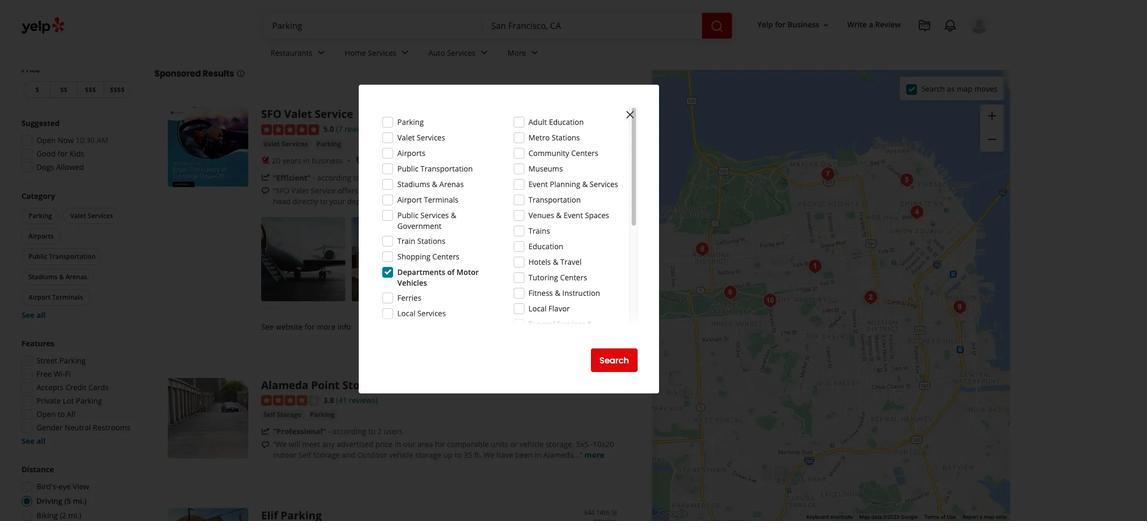 Task type: vqa. For each thing, say whether or not it's contained in the screenshot.
Bottle for 2 Liter Bottle
no



Task type: locate. For each thing, give the bounding box(es) containing it.
public transportation inside search dialog
[[398, 164, 473, 174]]

2 16 speech v2 image from the top
[[261, 441, 270, 450]]

public transportation up at
[[398, 164, 473, 174]]

open up good
[[36, 135, 56, 145]]

or
[[510, 440, 518, 450]]

parking inside search dialog
[[398, 117, 424, 127]]

self storage
[[264, 411, 302, 420]]

family-owned & operated
[[366, 155, 457, 166]]

terminals
[[424, 195, 459, 205], [52, 293, 83, 302]]

a for report
[[980, 515, 983, 521]]

to left all
[[58, 409, 65, 420]]

"we
[[273, 440, 287, 450]]

0 horizontal spatial of
[[448, 267, 455, 277]]

according down business
[[317, 173, 351, 183]]

open
[[36, 135, 56, 145], [36, 409, 56, 420]]

& down instruction
[[588, 319, 593, 330]]

group containing features
[[18, 339, 133, 447]]

of left use
[[941, 515, 946, 521]]

any
[[322, 440, 335, 450]]

sfo right at
[[448, 186, 462, 196]]

see all button
[[21, 310, 46, 320], [21, 436, 46, 447]]

search inside search button
[[600, 354, 630, 367]]

0 horizontal spatial map
[[957, 83, 973, 94]]

of
[[448, 267, 455, 277], [941, 515, 946, 521]]

business
[[312, 155, 343, 166]]

according for "professional"
[[332, 427, 367, 437]]

mi.) right (5
[[73, 496, 87, 507]]

sfo down at
[[428, 196, 442, 206]]

0 vertical spatial terminals
[[424, 195, 459, 205]]

funeral services & cemeteries
[[529, 319, 593, 340]]

more down online,
[[565, 196, 585, 206]]

1 open from the top
[[36, 135, 56, 145]]

1 vertical spatial airport terminals
[[28, 293, 83, 302]]

price group
[[21, 64, 133, 100]]

(7
[[336, 124, 343, 134]]

notifications image
[[945, 19, 957, 32]]

all
[[36, 310, 46, 320], [36, 436, 46, 447]]

map region
[[564, 0, 1114, 522]]

storage
[[415, 450, 442, 461]]

mi.) for driving (5 mi.)
[[73, 496, 87, 507]]

(41
[[336, 395, 347, 406]]

0 horizontal spatial -
[[313, 173, 315, 183]]

for up up
[[435, 440, 445, 450]]

instruction
[[563, 288, 601, 298]]

valet services down "5 star rating" image
[[264, 139, 308, 148]]

services inside auto services link
[[447, 48, 476, 58]]

arenas down operated
[[440, 179, 464, 189]]

all down gender
[[36, 436, 46, 447]]

& inside button
[[59, 273, 64, 282]]

airport terminals down stadiums & arenas button
[[28, 293, 83, 302]]

service for "sfo valet service offers curbside valet parking at sfo international airport. check-in online, then head directly to your departing terminal. an sfo valet service representative will…"
[[311, 186, 336, 196]]

option group
[[18, 465, 133, 522]]

1 vertical spatial public
[[398, 210, 419, 221]]

for right website
[[305, 322, 315, 332]]

view down flavor
[[551, 320, 571, 333]]

stations up community centers
[[552, 133, 580, 143]]

1 vertical spatial see all button
[[21, 436, 46, 447]]

auto services
[[429, 48, 476, 58]]

parking down 3.8
[[310, 411, 335, 420]]

see all down gender
[[21, 436, 46, 447]]

arenas inside search dialog
[[440, 179, 464, 189]]

sfo valet service link
[[261, 107, 353, 121]]

2 vertical spatial service
[[463, 196, 488, 206]]

head
[[273, 196, 291, 206]]

parking up family-owned & operated
[[398, 117, 424, 127]]

tutoring
[[529, 273, 559, 283]]

local for local flavor
[[529, 304, 547, 314]]

0 vertical spatial airport
[[398, 195, 422, 205]]

all down airport terminals button
[[36, 310, 46, 320]]

0 horizontal spatial transportation
[[49, 252, 96, 261]]

metro stations
[[529, 133, 580, 143]]

0 vertical spatial public
[[398, 164, 419, 174]]

results
[[203, 68, 234, 80]]

0 vertical spatial of
[[448, 267, 455, 277]]

1 horizontal spatial terminals
[[424, 195, 459, 205]]

5 star rating image
[[261, 124, 319, 135]]

centers up departments of motor vehicles
[[433, 252, 460, 262]]

1 vertical spatial reviews)
[[349, 395, 378, 406]]

airports inside button
[[28, 232, 54, 241]]

$
[[35, 85, 39, 94]]

fitness
[[529, 288, 553, 298]]

1 vertical spatial 16 speech v2 image
[[261, 441, 270, 450]]

0 horizontal spatial airport terminals
[[28, 293, 83, 302]]

centers
[[572, 148, 599, 158], [433, 252, 460, 262], [560, 273, 588, 283]]

parking at the exchange image
[[950, 297, 971, 318]]

restaurants link
[[262, 39, 336, 70]]

accepts credit cards
[[36, 383, 109, 393]]

0 vertical spatial airport terminals
[[398, 195, 459, 205]]

to inside group
[[58, 409, 65, 420]]

24 chevron down v2 image right near
[[315, 46, 328, 59]]

mi.) for biking (2 mi.)
[[68, 511, 81, 521]]

0 horizontal spatial 24 chevron down v2 image
[[315, 46, 328, 59]]

stadiums & arenas up an
[[398, 179, 464, 189]]

to left "35"
[[455, 450, 462, 461]]

am
[[97, 135, 108, 145]]

terminals up public services & government
[[424, 195, 459, 205]]

16 speech v2 image left "we
[[261, 441, 270, 450]]

vehicle up been at bottom
[[520, 440, 544, 450]]

1 vertical spatial parking button
[[21, 208, 59, 224]]

stadiums inside search dialog
[[398, 179, 430, 189]]

good for kids
[[36, 149, 84, 159]]

self down 'meet'
[[299, 450, 311, 461]]

transportation up at
[[421, 164, 473, 174]]

valet services button up the public transportation button at the left of page
[[63, 208, 120, 224]]

features
[[21, 339, 54, 349]]

- up any
[[328, 427, 331, 437]]

event down museums
[[529, 179, 548, 189]]

0 vertical spatial see all button
[[21, 310, 46, 320]]

self inside self storage button
[[264, 411, 275, 420]]

0 vertical spatial self
[[264, 411, 275, 420]]

24 chevron down v2 image
[[315, 46, 328, 59], [399, 46, 412, 59], [529, 46, 542, 59]]

2 vertical spatial storage
[[313, 450, 340, 461]]

3.8 star rating image
[[261, 396, 319, 406]]

2 all from the top
[[36, 436, 46, 447]]

1 vertical spatial mi.)
[[68, 511, 81, 521]]

services inside funeral services & cemeteries
[[557, 319, 586, 330]]

elif parking image
[[861, 287, 882, 308], [861, 287, 882, 308]]

in inside "sfo valet service offers curbside valet parking at sfo international airport. check-in online, then head directly to your departing terminal. an sfo valet service representative will…"
[[563, 186, 570, 196]]

1 horizontal spatial search
[[922, 83, 946, 94]]

will
[[289, 440, 300, 450]]

1 vertical spatial vehicle
[[389, 450, 413, 461]]

terminals down stadiums & arenas button
[[52, 293, 83, 302]]

a right report
[[980, 515, 983, 521]]

google image
[[655, 508, 691, 522]]

near
[[279, 38, 310, 56]]

education up hotels
[[529, 242, 564, 252]]

search left as
[[922, 83, 946, 94]]

1 horizontal spatial stations
[[552, 133, 580, 143]]

for inside button
[[776, 20, 786, 30]]

valet services
[[398, 133, 445, 143], [264, 139, 308, 148], [70, 211, 113, 221]]

storage up (41 reviews) link
[[343, 378, 384, 393]]

valet services up the public transportation button at the left of page
[[70, 211, 113, 221]]

16 trending v2 image down 16 years in business v2 image
[[261, 174, 270, 182]]

airport down stadiums & arenas button
[[28, 293, 51, 302]]

16 trending v2 image for "efficient"
[[261, 174, 270, 182]]

arenas down the public transportation button at the left of page
[[66, 273, 87, 282]]

1 vertical spatial terminals
[[52, 293, 83, 302]]

self
[[264, 411, 275, 420], [299, 450, 311, 461]]

planning
[[550, 179, 581, 189]]

to inside "we will meet any advertised price in our area for comparable units or vehicle storage. 5x5 -10x20 indoor self storage and outdoor vehicle storage up to 35 ft. we have been in alameda…"
[[455, 450, 462, 461]]

music concourse parking image
[[720, 282, 742, 303]]

2 open from the top
[[36, 409, 56, 420]]

more for storage
[[585, 450, 605, 461]]

1 horizontal spatial map
[[985, 515, 995, 521]]

search dialog
[[0, 0, 1148, 522]]

1 vertical spatial stadiums
[[28, 273, 57, 282]]

vehicle down our
[[389, 450, 413, 461]]

map left error
[[985, 515, 995, 521]]

16 speech v2 image left "sfo
[[261, 187, 270, 196]]

2 vertical spatial transportation
[[49, 252, 96, 261]]

reviews) for alameda point storage
[[349, 395, 378, 406]]

stadiums & arenas inside stadiums & arenas button
[[28, 273, 87, 282]]

centers down travel
[[560, 273, 588, 283]]

0 vertical spatial open
[[36, 135, 56, 145]]

up
[[444, 450, 453, 461]]

map right as
[[957, 83, 973, 94]]

2 24 chevron down v2 image from the left
[[399, 46, 412, 59]]

airports up the public transportation button at the left of page
[[28, 232, 54, 241]]

public transportation button
[[21, 249, 103, 265]]

$ button
[[24, 82, 50, 98]]

$$$ button
[[77, 82, 104, 98]]

search button
[[591, 349, 638, 372]]

shopping centers
[[398, 252, 460, 262]]

local services
[[398, 309, 446, 319]]

2 vertical spatial -
[[591, 440, 593, 450]]

1 24 chevron down v2 image from the left
[[315, 46, 328, 59]]

1 horizontal spatial vehicle
[[520, 440, 544, 450]]

mi.) right '(2'
[[68, 511, 81, 521]]

0 vertical spatial more
[[565, 196, 585, 206]]

1 see all button from the top
[[21, 310, 46, 320]]

2 see all from the top
[[21, 436, 46, 447]]

1 vertical spatial search
[[600, 354, 630, 367]]

0 horizontal spatial airports
[[28, 232, 54, 241]]

1 horizontal spatial airport
[[398, 195, 422, 205]]

map for moves
[[957, 83, 973, 94]]

0 horizontal spatial airport
[[28, 293, 51, 302]]

alameda point storage image
[[168, 378, 248, 459]]

2 vertical spatial public
[[28, 252, 47, 261]]

search down website
[[600, 354, 630, 367]]

0 vertical spatial sfo
[[261, 107, 282, 121]]

1 vertical spatial more
[[317, 322, 336, 332]]

airport up public services & government
[[398, 195, 422, 205]]

cards
[[89, 383, 109, 393]]

map for error
[[985, 515, 995, 521]]

departing
[[347, 196, 381, 206]]

1 see all from the top
[[21, 310, 46, 320]]

16 speech v2 image for alameda point storage
[[261, 441, 270, 450]]

according
[[317, 173, 351, 183], [332, 427, 367, 437]]

0 horizontal spatial vehicle
[[389, 450, 413, 461]]

0 vertical spatial storage
[[343, 378, 384, 393]]

self down the 3.8 star rating image
[[264, 411, 275, 420]]

view right the "eye"
[[73, 482, 89, 492]]

24 chevron down v2 image inside more link
[[529, 46, 542, 59]]

3.8 link
[[324, 394, 334, 406]]

0 horizontal spatial storage
[[277, 411, 302, 420]]

services inside valet services link
[[282, 139, 308, 148]]

1 horizontal spatial of
[[941, 515, 946, 521]]

1 vertical spatial arenas
[[66, 273, 87, 282]]

centers for tutoring centers
[[560, 273, 588, 283]]

open down the private
[[36, 409, 56, 420]]

group containing category
[[19, 191, 133, 321]]

1 horizontal spatial local
[[529, 304, 547, 314]]

1 vertical spatial event
[[564, 210, 583, 221]]

years
[[283, 155, 301, 166]]

0 vertical spatial 16 speech v2 image
[[261, 187, 270, 196]]

parking link down 5.0
[[314, 139, 343, 150]]

stadiums up airport terminals button
[[28, 273, 57, 282]]

for up dogs allowed
[[58, 149, 68, 159]]

(2
[[60, 511, 66, 521]]

stations for train stations
[[418, 236, 446, 246]]

for right yelp
[[776, 20, 786, 30]]

service down international
[[463, 196, 488, 206]]

valet up the public transportation button at the left of page
[[70, 211, 86, 221]]

2 16 trending v2 image from the top
[[261, 428, 270, 436]]

sfo up "5 star rating" image
[[261, 107, 282, 121]]

airports
[[398, 148, 426, 158], [28, 232, 54, 241]]

sort:
[[532, 43, 549, 54]]

1 horizontal spatial arenas
[[440, 179, 464, 189]]

2 horizontal spatial valet services
[[398, 133, 445, 143]]

kids
[[70, 149, 84, 159]]

1 horizontal spatial stadiums
[[398, 179, 430, 189]]

0 vertical spatial public transportation
[[398, 164, 473, 174]]

1 vertical spatial sfo
[[448, 186, 462, 196]]

0 vertical spatial stations
[[552, 133, 580, 143]]

parking button
[[314, 139, 343, 150], [21, 208, 59, 224], [308, 410, 337, 421]]

valet inside search dialog
[[398, 133, 415, 143]]

all for category
[[36, 310, 46, 320]]

0 vertical spatial parking button
[[314, 139, 343, 150]]

1 vertical spatial public transportation
[[28, 252, 96, 261]]

stadiums & arenas down the public transportation button at the left of page
[[28, 273, 87, 282]]

terminals inside search dialog
[[424, 195, 459, 205]]

online,
[[572, 186, 595, 196]]

1 16 speech v2 image from the top
[[261, 187, 270, 196]]

family-
[[366, 155, 392, 166]]

1 vertical spatial a
[[980, 515, 983, 521]]

0 horizontal spatial public transportation
[[28, 252, 96, 261]]

terms of use link
[[925, 515, 957, 521]]

website
[[276, 322, 303, 332]]

24 chevron down v2 image for restaurants
[[315, 46, 328, 59]]

search image
[[711, 20, 724, 33]]

0 vertical spatial all
[[36, 310, 46, 320]]

0 horizontal spatial search
[[600, 354, 630, 367]]

2 see all button from the top
[[21, 436, 46, 447]]

2 vertical spatial centers
[[560, 273, 588, 283]]

trains
[[529, 226, 550, 236]]

of inside departments of motor vehicles
[[448, 267, 455, 277]]

0 horizontal spatial valet services
[[70, 211, 113, 221]]

neutral
[[65, 423, 91, 433]]

344
[[584, 509, 595, 518]]

5.0 link
[[324, 123, 334, 135]]

more link down online,
[[565, 196, 585, 206]]

1 horizontal spatial sfo
[[428, 196, 442, 206]]

24 chevron down v2 image right more
[[529, 46, 542, 59]]

public up government
[[398, 210, 419, 221]]

more link down "10x20"
[[585, 450, 605, 461]]

0 horizontal spatial stadiums
[[28, 273, 57, 282]]

local down ferries
[[398, 309, 416, 319]]

all for features
[[36, 436, 46, 447]]

of for departments
[[448, 267, 455, 277]]

we
[[484, 450, 495, 461]]

parking up 16 info v2 icon
[[227, 38, 277, 56]]

0 vertical spatial stadiums
[[398, 179, 430, 189]]

shortcuts
[[831, 515, 854, 521]]

service down "efficient" - according to 1 user
[[311, 186, 336, 196]]

airports right family-
[[398, 148, 426, 158]]

2 horizontal spatial -
[[591, 440, 593, 450]]

None search field
[[264, 13, 734, 39]]

more for service
[[565, 196, 585, 206]]

a right write
[[870, 20, 874, 30]]

of left 'motor'
[[448, 267, 455, 277]]

0 vertical spatial reviews)
[[345, 124, 374, 134]]

valet services inside valet services link
[[264, 139, 308, 148]]

flavor
[[549, 304, 570, 314]]

parking link for valet
[[314, 139, 343, 150]]

transportation up stadiums & arenas button
[[49, 252, 96, 261]]

see all button down airport terminals button
[[21, 310, 46, 320]]

1 vertical spatial centers
[[433, 252, 460, 262]]

parking link for point
[[308, 410, 337, 421]]

airport terminals inside button
[[28, 293, 83, 302]]

parking down cards
[[76, 396, 102, 406]]

1 vertical spatial airports
[[28, 232, 54, 241]]

report a map error
[[963, 515, 1008, 521]]

1 horizontal spatial a
[[980, 515, 983, 521]]

centers for shopping centers
[[433, 252, 460, 262]]

- right 5x5
[[591, 440, 593, 450]]

local down fitness
[[529, 304, 547, 314]]

see inside "link"
[[553, 254, 566, 264]]

1 horizontal spatial -
[[328, 427, 331, 437]]

16 trending v2 image
[[261, 174, 270, 182], [261, 428, 270, 436]]

1 vertical spatial -
[[328, 427, 331, 437]]

0 vertical spatial centers
[[572, 148, 599, 158]]

parking button down 5.0
[[314, 139, 343, 150]]

now
[[58, 135, 74, 145]]

0 vertical spatial arenas
[[440, 179, 464, 189]]

geary mall garage image
[[692, 239, 714, 260]]

0 vertical spatial see all
[[21, 310, 46, 320]]

group containing suggested
[[18, 118, 133, 176]]

centers up event planning & services
[[572, 148, 599, 158]]

more down "10x20"
[[585, 450, 605, 461]]

1 vertical spatial 16 trending v2 image
[[261, 428, 270, 436]]

self storage link
[[261, 410, 304, 421]]

private
[[36, 396, 61, 406]]

sutter stockton garage image
[[907, 202, 928, 223]]

1 horizontal spatial public transportation
[[398, 164, 473, 174]]

in left our
[[395, 440, 402, 450]]

1 vertical spatial airport
[[28, 293, 51, 302]]

0 vertical spatial service
[[315, 107, 353, 121]]

public up valet
[[398, 164, 419, 174]]

0 horizontal spatial arenas
[[66, 273, 87, 282]]

alameda…"
[[544, 450, 583, 461]]

arenas
[[440, 179, 464, 189], [66, 273, 87, 282]]

public transportation inside button
[[28, 252, 96, 261]]

ft.
[[475, 450, 482, 461]]

more link
[[499, 39, 550, 70]]

1 vertical spatial stadiums & arenas
[[28, 273, 87, 282]]

1 all from the top
[[36, 310, 46, 320]]

16 trending v2 image down self storage button
[[261, 428, 270, 436]]

airport inside search dialog
[[398, 195, 422, 205]]

& inside public services & government
[[451, 210, 457, 221]]

valet services up family-owned & operated
[[398, 133, 445, 143]]

24 chevron down v2 image inside restaurants link
[[315, 46, 328, 59]]

3 24 chevron down v2 image from the left
[[529, 46, 542, 59]]

1 vertical spatial of
[[941, 515, 946, 521]]

storage down the 3.8 star rating image
[[277, 411, 302, 420]]

community centers
[[529, 148, 599, 158]]

public down airports button
[[28, 252, 47, 261]]

valet services button down "5 star rating" image
[[261, 139, 310, 150]]

0 horizontal spatial stadiums & arenas
[[28, 273, 87, 282]]

valet up "5 star rating" image
[[284, 107, 312, 121]]

stadiums up an
[[398, 179, 430, 189]]

according up advertised
[[332, 427, 367, 437]]

& inside funeral services & cemeteries
[[588, 319, 593, 330]]

1 vertical spatial service
[[311, 186, 336, 196]]

& down "sfo valet service offers curbside valet parking at sfo international airport. check-in online, then head directly to your departing terminal. an sfo valet service representative will…"
[[451, 210, 457, 221]]

0 vertical spatial search
[[922, 83, 946, 94]]

group
[[981, 105, 1005, 152], [18, 118, 133, 176], [19, 191, 133, 321], [18, 339, 133, 447]]

to left the your
[[320, 196, 328, 206]]

airport inside button
[[28, 293, 51, 302]]

2 vertical spatial more
[[585, 450, 605, 461]]

1 horizontal spatial view
[[551, 320, 571, 333]]

16 speech v2 image
[[261, 187, 270, 196], [261, 441, 270, 450]]

2 horizontal spatial sfo
[[448, 186, 462, 196]]

services inside home services link
[[368, 48, 397, 58]]

1 vertical spatial parking link
[[308, 410, 337, 421]]

kezar parking lot image
[[760, 290, 781, 312]]

user
[[369, 173, 384, 183]]

1 vertical spatial transportation
[[529, 195, 581, 205]]

24 chevron down v2 image inside home services link
[[399, 46, 412, 59]]

will…"
[[543, 196, 563, 206]]

california
[[409, 38, 472, 56]]

public services & government
[[398, 210, 457, 231]]

0 horizontal spatial sfo
[[261, 107, 282, 121]]

1 vertical spatial self
[[299, 450, 311, 461]]

1 16 trending v2 image from the top
[[261, 174, 270, 182]]

meet
[[302, 440, 320, 450]]

for inside group
[[58, 149, 68, 159]]

keyboard shortcuts button
[[807, 514, 854, 522]]

alamo square parking image
[[805, 256, 826, 277]]

see all button down gender
[[21, 436, 46, 447]]

business categories element
[[262, 39, 990, 70]]

©2023
[[884, 515, 900, 521]]

0 horizontal spatial local
[[398, 309, 416, 319]]



Task type: describe. For each thing, give the bounding box(es) containing it.
projects image
[[919, 19, 932, 32]]

offers
[[338, 186, 358, 196]]

business
[[788, 20, 820, 30]]

& down "will…""
[[557, 210, 562, 221]]

0 vertical spatial vehicle
[[520, 440, 544, 450]]

area
[[418, 440, 433, 450]]

more
[[508, 48, 527, 58]]

search for search as map moves
[[922, 83, 946, 94]]

directly
[[293, 196, 318, 206]]

& right planning
[[583, 179, 588, 189]]

open now 10:30 am
[[36, 135, 108, 145]]

data
[[872, 515, 883, 521]]

1 horizontal spatial transportation
[[421, 164, 473, 174]]

map
[[860, 515, 871, 521]]

alameda point storage link
[[261, 378, 384, 393]]

& left travel
[[553, 257, 559, 267]]

view website
[[551, 320, 608, 333]]

16 family owned v2 image
[[356, 156, 364, 165]]

2 horizontal spatial transportation
[[529, 195, 581, 205]]

ferries
[[398, 293, 422, 303]]

0 vertical spatial event
[[529, 179, 548, 189]]

spaces
[[585, 210, 610, 221]]

16 info v2 image
[[236, 69, 245, 78]]

price
[[376, 440, 393, 450]]

view website link
[[541, 315, 618, 338]]

event planning & services
[[529, 179, 619, 189]]

and
[[342, 450, 356, 461]]

dogs
[[36, 162, 54, 172]]

search as map moves
[[922, 83, 998, 94]]

sfo valet service image
[[168, 107, 248, 187]]

indoor
[[273, 450, 297, 461]]

according for "efficient"
[[317, 173, 351, 183]]

units
[[491, 440, 509, 450]]

gender
[[36, 423, 63, 433]]

0 vertical spatial view
[[551, 320, 571, 333]]

16 speech v2 image for sfo valet service
[[261, 187, 270, 196]]

5.0
[[324, 124, 334, 134]]

see all for category
[[21, 310, 46, 320]]

$$ button
[[50, 82, 77, 98]]

driving (5 mi.)
[[36, 496, 87, 507]]

$$
[[60, 85, 68, 94]]

$$$
[[85, 85, 96, 94]]

local for local services
[[398, 309, 416, 319]]

arenas inside button
[[66, 273, 87, 282]]

(7 reviews)
[[336, 124, 374, 134]]

see website for more info
[[261, 322, 351, 332]]

search for search
[[600, 354, 630, 367]]

16 info v2 image
[[623, 44, 631, 53]]

transportation inside button
[[49, 252, 96, 261]]

parking down category
[[28, 211, 52, 221]]

to inside "sfo valet service offers curbside valet parking at sfo international airport. check-in online, then head directly to your departing terminal. an sfo valet service representative will…"
[[320, 196, 328, 206]]

1
[[363, 173, 367, 183]]

in right "years"
[[303, 155, 310, 166]]

parking button for sfo valet service
[[314, 139, 343, 150]]

parking up fi
[[59, 356, 86, 366]]

public inside public services & government
[[398, 210, 419, 221]]

lombard street garage image
[[818, 163, 839, 185]]

see portfolio
[[553, 254, 598, 264]]

good
[[36, 149, 56, 159]]

24 chevron down v2 image
[[478, 46, 491, 59]]

valet services inside search dialog
[[398, 133, 445, 143]]

close image
[[624, 108, 637, 121]]

distance
[[21, 465, 54, 475]]

then
[[597, 186, 613, 196]]

- for "professional"
[[328, 427, 331, 437]]

stadiums inside button
[[28, 273, 57, 282]]

open to all
[[36, 409, 75, 420]]

"sfo valet service offers curbside valet parking at sfo international airport. check-in online, then head directly to your departing terminal. an sfo valet service representative will…"
[[273, 186, 613, 206]]

parking
[[411, 186, 437, 196]]

- inside "we will meet any advertised price in our area for comparable units or vehicle storage. 5x5 -10x20 indoor self storage and outdoor vehicle storage up to 35 ft. we have been in alameda…"
[[591, 440, 593, 450]]

3.8
[[324, 395, 334, 406]]

1 horizontal spatial event
[[564, 210, 583, 221]]

1 vertical spatial valet services button
[[63, 208, 120, 224]]

metro
[[529, 133, 550, 143]]

adult education
[[529, 117, 584, 127]]

option group containing distance
[[18, 465, 133, 522]]

allowed
[[56, 162, 84, 172]]

airports button
[[21, 229, 61, 245]]

0 vertical spatial valet services button
[[261, 139, 310, 150]]

sponsored
[[155, 68, 201, 80]]

home services
[[345, 48, 397, 58]]

344 14th st
[[584, 509, 618, 518]]

sfo valet service
[[261, 107, 353, 121]]

storage inside button
[[277, 411, 302, 420]]

see all button for features
[[21, 436, 46, 447]]

24 chevron down v2 image for more
[[529, 46, 542, 59]]

free
[[36, 369, 52, 379]]

valet down at
[[444, 196, 461, 206]]

airport terminals button
[[21, 290, 90, 306]]

credit
[[65, 383, 87, 393]]

14th
[[597, 509, 610, 518]]

adult
[[529, 117, 547, 127]]

point
[[311, 378, 340, 393]]

hotels
[[529, 257, 551, 267]]

"professional"
[[273, 427, 326, 437]]

zoom in image
[[986, 109, 999, 122]]

valet services link
[[261, 139, 310, 150]]

tutoring centers
[[529, 273, 588, 283]]

"efficient"
[[273, 173, 311, 183]]

2 horizontal spatial storage
[[343, 378, 384, 393]]

storage inside "we will meet any advertised price in our area for comparable units or vehicle storage. 5x5 -10x20 indoor self storage and outdoor vehicle storage up to 35 ft. we have been in alameda…"
[[313, 450, 340, 461]]

valet inside group
[[70, 211, 86, 221]]

train stations
[[398, 236, 446, 246]]

stadiums & arenas inside search dialog
[[398, 179, 464, 189]]

16 trending v2 image for "professional"
[[261, 428, 270, 436]]

parking down 5.0
[[317, 139, 341, 148]]

curbside
[[360, 186, 390, 196]]

a for write
[[870, 20, 874, 30]]

yelp
[[758, 20, 774, 30]]

& down tutoring centers
[[555, 288, 561, 298]]

more link for sfo valet service
[[565, 196, 585, 206]]

street
[[36, 356, 57, 366]]

service for sfo valet service
[[315, 107, 353, 121]]

hotels & travel
[[529, 257, 582, 267]]

to left 1
[[353, 173, 361, 183]]

terminals inside button
[[52, 293, 83, 302]]

reviews) for sfo valet service
[[345, 124, 374, 134]]

see portfolio link
[[533, 217, 618, 301]]

street parking
[[36, 356, 86, 366]]

24 chevron down v2 image for home services
[[399, 46, 412, 59]]

lot
[[63, 396, 74, 406]]

35
[[464, 450, 473, 461]]

in right been at bottom
[[535, 450, 542, 461]]

for inside "we will meet any advertised price in our area for comparable units or vehicle storage. 5x5 -10x20 indoor self storage and outdoor vehicle storage up to 35 ft. we have been in alameda…"
[[435, 440, 445, 450]]

open for open now 10:30 am
[[36, 135, 56, 145]]

16 years in business v2 image
[[261, 156, 270, 165]]

international
[[464, 186, 509, 196]]

2 vertical spatial sfo
[[428, 196, 442, 206]]

services inside public services & government
[[421, 210, 449, 221]]

advertised
[[337, 440, 374, 450]]

valet up '20'
[[264, 139, 280, 148]]

north beach parking garage image
[[897, 169, 918, 191]]

& left at
[[432, 179, 438, 189]]

valet up directly
[[292, 186, 309, 196]]

user actions element
[[750, 13, 1005, 79]]

open for open to all
[[36, 409, 56, 420]]

"sfo
[[273, 186, 290, 196]]

0 vertical spatial education
[[549, 117, 584, 127]]

airports inside search dialog
[[398, 148, 426, 158]]

- for "efficient"
[[313, 173, 315, 183]]

20
[[272, 155, 281, 166]]

more link for alameda point storage
[[585, 450, 605, 461]]

to left 2
[[369, 427, 376, 437]]

venues & event spaces
[[529, 210, 610, 221]]

dogs allowed
[[36, 162, 84, 172]]

of for terms
[[941, 515, 946, 521]]

$$$$
[[110, 85, 125, 94]]

bird's-eye view
[[36, 482, 89, 492]]

report a map error link
[[963, 515, 1008, 521]]

1 vertical spatial view
[[73, 482, 89, 492]]

sponsored results
[[155, 68, 234, 80]]

home
[[345, 48, 366, 58]]

see all button for category
[[21, 310, 46, 320]]

government
[[398, 221, 442, 231]]

alameda point storage
[[261, 378, 384, 393]]

centers for community centers
[[572, 148, 599, 158]]

public inside button
[[28, 252, 47, 261]]

self inside "we will meet any advertised price in our area for comparable units or vehicle storage. 5x5 -10x20 indoor self storage and outdoor vehicle storage up to 35 ft. we have been in alameda…"
[[299, 450, 311, 461]]

vehicles
[[398, 278, 427, 288]]

& right 'owned'
[[417, 155, 423, 166]]

parking button for alameda point storage
[[308, 410, 337, 421]]

zoom out image
[[986, 133, 999, 146]]

an
[[417, 196, 426, 206]]

16 chevron down v2 image
[[822, 21, 831, 29]]

stations for metro stations
[[552, 133, 580, 143]]

google
[[902, 515, 918, 521]]

see all for features
[[21, 436, 46, 447]]

moves
[[975, 83, 998, 94]]

$$$$ button
[[104, 82, 131, 98]]

error
[[997, 515, 1008, 521]]

departments of motor vehicles
[[398, 267, 479, 288]]

keyboard
[[807, 515, 830, 521]]

10
[[181, 38, 194, 56]]

1 vertical spatial education
[[529, 242, 564, 252]]

airport terminals inside search dialog
[[398, 195, 459, 205]]

map data ©2023 google
[[860, 515, 918, 521]]



